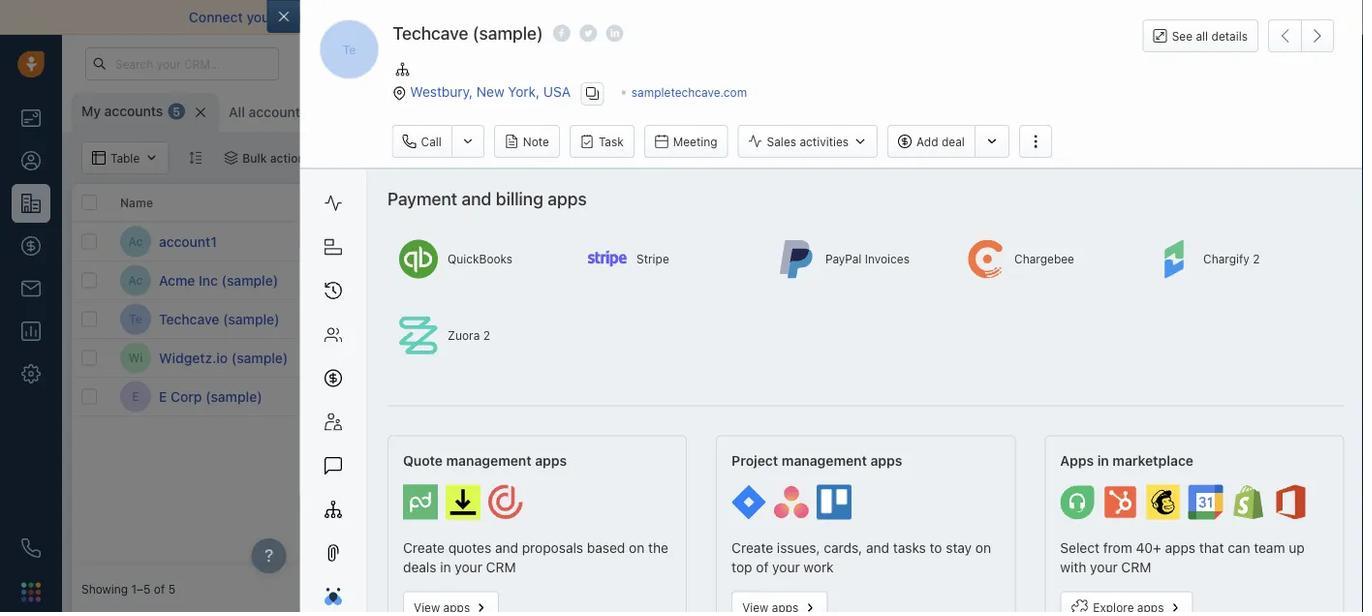 Task type: locate. For each thing, give the bounding box(es) containing it.
apps in marketplace
[[1060, 452, 1193, 468]]

5 down search your crm... text box
[[173, 105, 180, 118]]

1 management from the left
[[446, 452, 531, 468]]

0 vertical spatial techcave (sample)
[[393, 22, 543, 43]]

1 vertical spatial in
[[440, 559, 451, 575]]

1 on from the left
[[628, 540, 644, 556]]

york,
[[508, 84, 540, 100]]

1 horizontal spatial te
[[343, 43, 356, 56]]

up
[[1288, 540, 1304, 556]]

0 vertical spatial techcave
[[393, 22, 468, 43]]

2 horizontal spatial accounts
[[406, 104, 465, 120]]

te inside button
[[343, 43, 356, 56]]

1 horizontal spatial crm
[[1121, 559, 1151, 575]]

apps
[[547, 188, 586, 209], [535, 452, 566, 468], [870, 452, 902, 468], [1165, 540, 1195, 556]]

of right top
[[756, 559, 768, 575]]

freshworks switcher image
[[21, 583, 41, 602]]

create up top
[[731, 540, 773, 556]]

1 vertical spatial task
[[989, 274, 1012, 287]]

close image
[[1334, 13, 1344, 22]]

phone element
[[12, 529, 50, 568]]

widgetz.io
[[159, 350, 228, 366]]

your down quotes
[[454, 559, 482, 575]]

add for press space to select this row. row containing + click to add
[[964, 274, 986, 287]]

apps right billing
[[547, 188, 586, 209]]

1 vertical spatial te
[[129, 312, 142, 326]]

account1 link
[[159, 232, 217, 251]]

2 horizontal spatial of
[[756, 559, 768, 575]]

1 task from the top
[[989, 235, 1012, 249]]

management
[[446, 452, 531, 468], [781, 452, 867, 468]]

0 vertical spatial 5
[[173, 105, 180, 118]]

container_wx8msf4aqz5i3rn1 image
[[813, 235, 826, 249]]

accounts right all
[[249, 104, 307, 120]]

3 task from the top
[[989, 390, 1012, 404]]

press space to select this row. row containing widgetz.io (sample)
[[72, 339, 362, 378]]

container_wx8msf4aqz5i3rn1 image
[[224, 151, 238, 165], [336, 151, 350, 165], [813, 274, 826, 287]]

1 vertical spatial techcave (sample)
[[159, 311, 280, 327]]

press space to select this row. row containing account1
[[72, 223, 362, 262]]

and left billing
[[461, 188, 491, 209]]

crm down 40+
[[1121, 559, 1151, 575]]

crm for and
[[486, 559, 516, 575]]

1 horizontal spatial on
[[975, 540, 991, 556]]

of right 1–5
[[154, 582, 165, 596]]

territory
[[350, 104, 402, 120]]

1 horizontal spatial accounts
[[249, 104, 307, 120]]

0 vertical spatial ac
[[128, 235, 143, 248]]

te down improve
[[343, 43, 356, 56]]

add
[[572, 235, 593, 248], [1154, 235, 1174, 248], [1154, 274, 1174, 287], [572, 390, 593, 403], [1154, 390, 1174, 403]]

my territory accounts button
[[317, 93, 472, 132], [327, 104, 465, 120]]

techcave up the 'westbury,'
[[393, 22, 468, 43]]

cards,
[[823, 540, 862, 556]]

my for my territory accounts
[[327, 104, 346, 120]]

create
[[403, 540, 444, 556], [731, 540, 773, 556]]

widgetz.io (sample)
[[159, 350, 288, 366]]

1 horizontal spatial container_wx8msf4aqz5i3rn1 image
[[336, 151, 350, 165]]

2 for zuora 2
[[483, 329, 490, 342]]

3 more...
[[504, 106, 554, 119]]

0
[[676, 387, 686, 406]]

showing 1–5 of 5
[[81, 582, 175, 596]]

work
[[803, 559, 833, 575]]

my inside button
[[327, 104, 346, 120]]

techcave inside dialog
[[393, 22, 468, 43]]

quote management apps
[[403, 452, 566, 468]]

1 horizontal spatial management
[[781, 452, 867, 468]]

call button
[[392, 125, 451, 158]]

crm inside select from 40+ apps that can team up with your crm
[[1121, 559, 1151, 575]]

invoices
[[864, 252, 909, 266]]

on left the at left
[[628, 540, 644, 556]]

management down john
[[781, 452, 867, 468]]

add deal button
[[888, 125, 974, 158]]

and
[[489, 9, 513, 25], [461, 188, 491, 209], [495, 540, 518, 556], [866, 540, 889, 556]]

1 crm from the left
[[486, 559, 516, 575]]

1 horizontal spatial create
[[731, 540, 773, 556]]

paypal
[[825, 252, 861, 266]]

2 vertical spatial of
[[154, 582, 165, 596]]

container_wx8msf4aqz5i3rn1 image left "1"
[[336, 151, 350, 165]]

0 horizontal spatial accounts
[[104, 103, 163, 119]]

techcave
[[393, 22, 468, 43], [159, 311, 219, 327]]

zuora 2
[[447, 329, 490, 342]]

crm inside create quotes and proposals based on the deals in your crm
[[486, 559, 516, 575]]

your down issues,
[[772, 559, 799, 575]]

from left 40+
[[1103, 540, 1132, 556]]

(sample)
[[473, 22, 543, 43], [221, 272, 278, 288], [223, 311, 280, 327], [231, 350, 288, 366], [205, 388, 262, 404]]

that
[[1199, 540, 1224, 556]]

create inside 'create issues, cards, and tasks to stay on top of your work'
[[731, 540, 773, 556]]

2 ac from the top
[[128, 274, 143, 287]]

⌘ o
[[575, 106, 598, 119]]

container_wx8msf4aqz5i3rn1 image inside 1 filter applied button
[[336, 151, 350, 165]]

my territory accounts
[[327, 104, 465, 120]]

twitter circled image
[[580, 22, 597, 43]]

0 vertical spatial + add task
[[953, 235, 1012, 249]]

apps left that
[[1165, 540, 1195, 556]]

1 horizontal spatial e
[[159, 388, 167, 404]]

accounts for my
[[104, 103, 163, 119]]

0 horizontal spatial management
[[446, 452, 531, 468]]

2 crm from the left
[[1121, 559, 1151, 575]]

l image
[[373, 265, 404, 296]]

0 horizontal spatial techcave
[[159, 311, 219, 327]]

te up wi
[[129, 312, 142, 326]]

management right quote
[[446, 452, 531, 468]]

0 vertical spatial te
[[343, 43, 356, 56]]

container_wx8msf4aqz5i3rn1 image for bulk actions button
[[224, 151, 238, 165]]

create up deals
[[403, 540, 444, 556]]

in right apps
[[1097, 452, 1109, 468]]

container_wx8msf4aqz5i3rn1 image left the bulk
[[224, 151, 238, 165]]

sampletechcave.com
[[632, 86, 747, 99]]

my for my accounts 5
[[81, 103, 101, 119]]

note button
[[494, 125, 560, 158]]

--
[[372, 235, 383, 248]]

wi
[[128, 351, 143, 365]]

on inside create quotes and proposals based on the deals in your crm
[[628, 540, 644, 556]]

5
[[173, 105, 180, 118], [168, 582, 175, 596]]

connect
[[189, 9, 243, 25]]

3 + add task from the top
[[953, 390, 1012, 404]]

contacts
[[418, 196, 468, 209]]

e
[[159, 388, 167, 404], [132, 390, 139, 403]]

2 vertical spatial + add task
[[953, 390, 1012, 404]]

1 horizontal spatial my
[[327, 104, 346, 120]]

bulk actions
[[242, 151, 311, 165]]

1 horizontal spatial 2
[[1252, 252, 1259, 266]]

see
[[1172, 29, 1193, 43]]

0 vertical spatial task
[[989, 235, 1012, 249]]

apps up proposals
[[535, 452, 566, 468]]

0 horizontal spatial 2
[[483, 329, 490, 342]]

your right with
[[1090, 559, 1117, 575]]

of right the sync
[[639, 9, 652, 25]]

1 vertical spatial of
[[756, 559, 768, 575]]

te inside row group
[[129, 312, 142, 326]]

ac for acme inc (sample)
[[128, 274, 143, 287]]

1 + add task from the top
[[953, 235, 1012, 249]]

name row
[[72, 184, 362, 223]]

usa
[[543, 84, 571, 100]]

0 horizontal spatial techcave (sample)
[[159, 311, 280, 327]]

press space to select this row. row
[[72, 223, 362, 262], [362, 223, 1363, 262], [72, 262, 362, 300], [362, 262, 1363, 300], [72, 300, 362, 339], [362, 300, 1363, 339], [72, 339, 362, 378], [362, 339, 1363, 378], [72, 378, 362, 417], [362, 378, 1363, 417]]

techcave up widgetz.io
[[159, 311, 219, 327]]

1 create from the left
[[403, 540, 444, 556]]

e for e
[[132, 390, 139, 403]]

0 horizontal spatial container_wx8msf4aqz5i3rn1 image
[[224, 151, 238, 165]]

j image
[[373, 381, 404, 412]]

ac down name
[[128, 235, 143, 248]]

2 create from the left
[[731, 540, 773, 556]]

start
[[1089, 9, 1119, 25]]

1 vertical spatial from
[[1103, 540, 1132, 556]]

row group containing account1
[[72, 223, 362, 417]]

of
[[639, 9, 652, 25], [756, 559, 768, 575], [154, 582, 165, 596]]

on
[[628, 540, 644, 556], [975, 540, 991, 556]]

(sample) left facebook circled icon
[[473, 22, 543, 43]]

dialog
[[267, 0, 1363, 612]]

improve
[[348, 9, 400, 25]]

2 vertical spatial task
[[989, 390, 1012, 404]]

in
[[1097, 452, 1109, 468], [440, 559, 451, 575]]

task
[[599, 135, 624, 148]]

1 vertical spatial 2
[[483, 329, 490, 342]]

0 vertical spatial of
[[639, 9, 652, 25]]

0 horizontal spatial create
[[403, 540, 444, 556]]

meeting button
[[644, 125, 728, 158]]

task
[[989, 235, 1012, 249], [989, 274, 1012, 287], [989, 390, 1012, 404]]

e inside e corp (sample) link
[[159, 388, 167, 404]]

2 + add task from the top
[[953, 274, 1012, 287]]

0 horizontal spatial of
[[154, 582, 165, 596]]

quickbooks
[[447, 252, 512, 266]]

2 right zuora
[[483, 329, 490, 342]]

create inside create quotes and proposals based on the deals in your crm
[[403, 540, 444, 556]]

chargify
[[1203, 252, 1249, 266]]

my accounts 5
[[81, 103, 180, 119]]

container_wx8msf4aqz5i3rn1 image down paypal
[[813, 274, 826, 287]]

1 vertical spatial techcave
[[159, 311, 219, 327]]

on right the stay
[[975, 540, 991, 556]]

mailbox
[[279, 9, 328, 25]]

accounts
[[104, 103, 163, 119], [249, 104, 307, 120], [406, 104, 465, 120]]

in right deals
[[440, 559, 451, 575]]

email
[[656, 9, 690, 25]]

0 vertical spatial in
[[1097, 452, 1109, 468]]

your inside 'create issues, cards, and tasks to stay on top of your work'
[[772, 559, 799, 575]]

and left tasks
[[866, 540, 889, 556]]

call link
[[392, 125, 451, 158]]

0 horizontal spatial on
[[628, 540, 644, 556]]

+ add task for press space to select this row. row containing --
[[953, 235, 1012, 249]]

press space to select this row. row containing --
[[362, 223, 1363, 262]]

my territory accounts button up call link
[[327, 104, 465, 120]]

accounts down search your crm... text box
[[104, 103, 163, 119]]

connect your mailbox link
[[189, 9, 332, 25]]

to inside 'create issues, cards, and tasks to stay on top of your work'
[[929, 540, 942, 556]]

and right quotes
[[495, 540, 518, 556]]

e down wi
[[132, 390, 139, 403]]

from right start on the right of the page
[[1122, 9, 1152, 25]]

1 horizontal spatial techcave
[[393, 22, 468, 43]]

add deal
[[917, 134, 965, 148]]

what's new image
[[1223, 58, 1236, 72]]

techcave (sample) up westbury, new york, usa link
[[393, 22, 543, 43]]

-
[[372, 235, 378, 248], [378, 235, 383, 248]]

5 inside my accounts 5
[[173, 105, 180, 118]]

techcave (sample) down acme inc (sample) link
[[159, 311, 280, 327]]

the
[[648, 540, 668, 556]]

add
[[917, 134, 938, 148], [964, 235, 986, 249], [964, 274, 986, 287], [964, 390, 986, 404]]

accounts down the 'westbury,'
[[406, 104, 465, 120]]

2 on from the left
[[975, 540, 991, 556]]

crm for 40+
[[1121, 559, 1151, 575]]

showing
[[81, 582, 128, 596]]

add for press space to select this row. row containing --
[[1154, 235, 1174, 248]]

crm down quotes
[[486, 559, 516, 575]]

0 horizontal spatial my
[[81, 103, 101, 119]]

$
[[663, 387, 672, 406]]

0 horizontal spatial in
[[440, 559, 451, 575]]

3
[[504, 106, 511, 119]]

task button
[[570, 125, 634, 158]]

and left enable
[[489, 9, 513, 25]]

1 vertical spatial ac
[[128, 274, 143, 287]]

row group
[[72, 223, 362, 417]]

0 horizontal spatial te
[[129, 312, 142, 326]]

cell
[[508, 300, 653, 338], [653, 300, 798, 338], [798, 300, 944, 338], [944, 300, 1089, 338], [1089, 300, 1234, 338], [508, 339, 653, 377], [653, 339, 798, 377], [798, 339, 944, 377], [944, 339, 1089, 377], [1089, 339, 1234, 377]]

0 horizontal spatial crm
[[486, 559, 516, 575]]

1 vertical spatial 5
[[168, 582, 175, 596]]

e left corp
[[159, 388, 167, 404]]

1 ac from the top
[[128, 235, 143, 248]]

widgetz.io (sample) link
[[159, 348, 288, 368]]

(sample) right inc
[[221, 272, 278, 288]]

2 management from the left
[[781, 452, 867, 468]]

acme inc (sample)
[[159, 272, 278, 288]]

phone image
[[21, 539, 41, 558]]

techcave (sample) inside press space to select this row. row
[[159, 311, 280, 327]]

press space to select this row. row containing acme inc (sample)
[[72, 262, 362, 300]]

ac left acme
[[128, 274, 143, 287]]

container_wx8msf4aqz5i3rn1 image inside bulk actions button
[[224, 151, 238, 165]]

te
[[343, 43, 356, 56], [129, 312, 142, 326]]

+ click to add
[[517, 235, 593, 248], [1099, 235, 1174, 248], [1099, 274, 1174, 287], [517, 390, 593, 403], [1099, 390, 1174, 403]]

container_wx8msf4aqz5i3rn1 image for 1 filter applied button on the top of the page
[[336, 151, 350, 165]]

1 vertical spatial + add task
[[953, 274, 1012, 287]]

task for j icon
[[989, 390, 1012, 404]]

john smith
[[831, 390, 893, 403]]

2 right chargify
[[1252, 252, 1259, 266]]

2 task from the top
[[989, 274, 1012, 287]]

ac
[[128, 235, 143, 248], [128, 274, 143, 287]]

0 horizontal spatial e
[[132, 390, 139, 403]]

5 right 1–5
[[168, 582, 175, 596]]

0 vertical spatial 2
[[1252, 252, 1259, 266]]



Task type: vqa. For each thing, say whether or not it's contained in the screenshot.
based
yes



Task type: describe. For each thing, give the bounding box(es) containing it.
sales
[[767, 134, 796, 148]]

2 horizontal spatial container_wx8msf4aqz5i3rn1 image
[[813, 274, 826, 287]]

press space to select this row. row containing $ 0
[[362, 378, 1363, 417]]

1 horizontal spatial of
[[639, 9, 652, 25]]

issues,
[[776, 540, 820, 556]]

quote
[[403, 452, 442, 468]]

$ 0
[[663, 387, 686, 406]]

2 for chargify 2
[[1252, 252, 1259, 266]]

te button
[[319, 19, 379, 79]]

way
[[577, 9, 602, 25]]

techcave inside press space to select this row. row
[[159, 311, 219, 327]]

all
[[1196, 29, 1208, 43]]

marketplace
[[1112, 452, 1193, 468]]

task for l image
[[989, 274, 1012, 287]]

your inside create quotes and proposals based on the deals in your crm
[[454, 559, 482, 575]]

create issues, cards, and tasks to stay on top of your work
[[731, 540, 991, 575]]

with
[[1060, 559, 1086, 575]]

tasks
[[893, 540, 926, 556]]

e corp (sample) link
[[159, 387, 262, 406]]

create for in
[[403, 540, 444, 556]]

e corp (sample)
[[159, 388, 262, 404]]

activities
[[800, 134, 849, 148]]

so you don't have to start from scratch.
[[956, 9, 1208, 25]]

management for project
[[781, 452, 867, 468]]

apps inside select from 40+ apps that can team up with your crm
[[1165, 540, 1195, 556]]

based
[[587, 540, 625, 556]]

1 horizontal spatial techcave (sample)
[[393, 22, 543, 43]]

inc
[[199, 272, 218, 288]]

details
[[1212, 29, 1248, 43]]

$ 0 grid
[[72, 184, 1363, 566]]

my accounts link
[[81, 102, 163, 121]]

more...
[[515, 106, 554, 119]]

acme inc (sample) link
[[159, 271, 278, 290]]

top
[[731, 559, 752, 575]]

add for press space to select this row. row containing + click to add
[[1154, 274, 1174, 287]]

chargify 2
[[1203, 252, 1259, 266]]

s image
[[373, 304, 404, 335]]

scratch.
[[1156, 9, 1208, 25]]

add for press space to select this row. row containing --
[[964, 235, 986, 249]]

deal
[[942, 134, 965, 148]]

0 vertical spatial from
[[1122, 9, 1152, 25]]

all
[[229, 104, 245, 120]]

bulk
[[242, 151, 267, 165]]

2-
[[563, 9, 577, 25]]

your inside select from 40+ apps that can team up with your crm
[[1090, 559, 1117, 575]]

press space to select this row. row containing + click to add
[[362, 262, 1363, 300]]

applied
[[396, 151, 437, 165]]

stripe
[[636, 252, 669, 266]]

conversations.
[[694, 9, 787, 25]]

(sample) inside dialog
[[473, 22, 543, 43]]

select
[[1060, 540, 1099, 556]]

don't
[[1001, 9, 1035, 25]]

⌘
[[575, 106, 585, 119]]

stay
[[945, 540, 971, 556]]

dialog containing techcave (sample)
[[267, 0, 1363, 612]]

send email image
[[1171, 56, 1185, 72]]

quotes
[[448, 540, 491, 556]]

deliverability
[[403, 9, 485, 25]]

create quotes and proposals based on the deals in your crm
[[403, 540, 668, 575]]

add for press space to select this row. row containing $ 0
[[964, 390, 986, 404]]

press space to select this row. row containing techcave (sample)
[[72, 300, 362, 339]]

have
[[1038, 9, 1069, 25]]

your left mailbox
[[247, 9, 275, 25]]

payment and billing apps
[[387, 188, 586, 209]]

management for quote
[[446, 452, 531, 468]]

facebook circled image
[[553, 22, 570, 43]]

connect your mailbox to improve deliverability and enable 2-way sync of email conversations.
[[189, 9, 787, 25]]

3 more... button
[[477, 99, 565, 126]]

j image
[[373, 342, 404, 373]]

sampletechcave.com link
[[632, 86, 747, 99]]

of inside 'create issues, cards, and tasks to stay on top of your work'
[[756, 559, 768, 575]]

sales activities
[[767, 134, 849, 148]]

paypal invoices
[[825, 252, 909, 266]]

enable
[[516, 9, 559, 25]]

you
[[975, 9, 998, 25]]

name
[[120, 196, 153, 209]]

press space to select this row. row containing e corp (sample)
[[72, 378, 362, 417]]

proposals
[[521, 540, 583, 556]]

apps
[[1060, 452, 1093, 468]]

1 filter applied
[[358, 151, 437, 165]]

apps down smith
[[870, 452, 902, 468]]

on inside 'create issues, cards, and tasks to stay on top of your work'
[[975, 540, 991, 556]]

add inside button
[[917, 134, 938, 148]]

see all details button
[[1143, 19, 1258, 52]]

westbury, new york, usa link
[[410, 84, 571, 100]]

project management apps
[[731, 452, 902, 468]]

linkedin circled image
[[606, 22, 624, 43]]

sync
[[606, 9, 636, 25]]

Search your CRM... text field
[[85, 47, 279, 80]]

1–5
[[131, 582, 151, 596]]

and inside 'create issues, cards, and tasks to stay on top of your work'
[[866, 540, 889, 556]]

westbury,
[[410, 84, 473, 100]]

actions
[[270, 151, 311, 165]]

e for e corp (sample)
[[159, 388, 167, 404]]

+ add task for press space to select this row. row containing $ 0
[[953, 390, 1012, 404]]

2 - from the left
[[378, 235, 383, 248]]

and inside create quotes and proposals based on the deals in your crm
[[495, 540, 518, 556]]

techcave (sample) link
[[159, 310, 280, 329]]

my territory accounts button up 1 filter applied
[[317, 93, 472, 132]]

all accounts
[[229, 104, 307, 120]]

accounts for all
[[249, 104, 307, 120]]

(sample) down widgetz.io (sample) link
[[205, 388, 262, 404]]

so
[[956, 9, 971, 25]]

westbury, new york, usa
[[410, 84, 571, 100]]

1 filter applied button
[[324, 141, 450, 174]]

can
[[1227, 540, 1250, 556]]

$ 0 row group
[[362, 223, 1363, 417]]

select from 40+ apps that can team up with your crm
[[1060, 540, 1304, 575]]

smith
[[861, 390, 893, 403]]

filter
[[366, 151, 393, 165]]

acme
[[159, 272, 195, 288]]

1 - from the left
[[372, 235, 378, 248]]

account1
[[159, 233, 217, 249]]

from inside select from 40+ apps that can team up with your crm
[[1103, 540, 1132, 556]]

project
[[731, 452, 778, 468]]

(sample) down techcave (sample) link
[[231, 350, 288, 366]]

ac for account1
[[128, 235, 143, 248]]

in inside create quotes and proposals based on the deals in your crm
[[440, 559, 451, 575]]

create for top
[[731, 540, 773, 556]]

add for press space to select this row. row containing $ 0
[[1154, 390, 1174, 403]]

(sample) up 'widgetz.io (sample)'
[[223, 311, 280, 327]]

1 horizontal spatial in
[[1097, 452, 1109, 468]]

+ add task for press space to select this row. row containing + click to add
[[953, 274, 1012, 287]]



